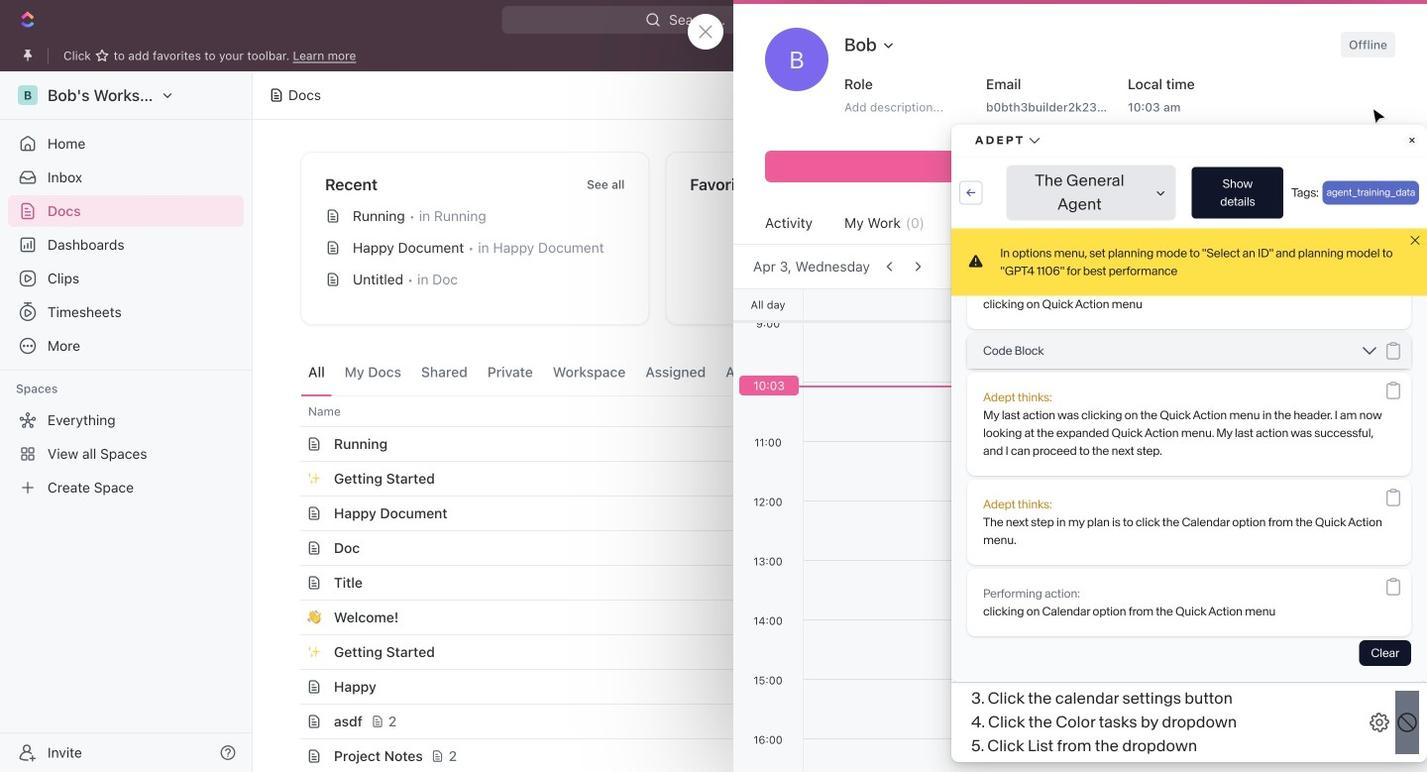 Task type: vqa. For each thing, say whether or not it's contained in the screenshot.
No favorited docs image
yes



Task type: describe. For each thing, give the bounding box(es) containing it.
6 row from the top
[[279, 565, 1380, 601]]

7 row from the top
[[279, 600, 1380, 636]]

5 row from the top
[[279, 530, 1380, 566]]

sidebar navigation
[[0, 71, 257, 772]]

1 row from the top
[[279, 396, 1380, 427]]

4 row from the top
[[279, 496, 1380, 531]]

tree inside sidebar navigation
[[8, 405, 244, 504]]

bob's workspace, , element
[[18, 85, 38, 105]]

11 row from the top
[[279, 739, 1380, 772]]



Task type: locate. For each thing, give the bounding box(es) containing it.
9 row from the top
[[279, 669, 1380, 705]]

cell
[[1187, 566, 1345, 600], [1345, 566, 1380, 600], [1028, 636, 1187, 669], [1187, 636, 1345, 669]]

8 row from the top
[[279, 635, 1380, 670]]

table
[[279, 396, 1380, 772]]

2 row from the top
[[279, 426, 1380, 462]]

no favorited docs image
[[801, 197, 880, 276]]

10 row from the top
[[279, 704, 1380, 740]]

tree
[[8, 405, 244, 504]]

row
[[279, 396, 1380, 427], [279, 426, 1380, 462], [279, 461, 1380, 497], [279, 496, 1380, 531], [279, 530, 1380, 566], [279, 565, 1380, 601], [279, 600, 1380, 636], [279, 635, 1380, 670], [279, 669, 1380, 705], [279, 704, 1380, 740], [279, 739, 1380, 772]]

tab list
[[300, 349, 792, 396]]

3 row from the top
[[279, 461, 1380, 497]]



